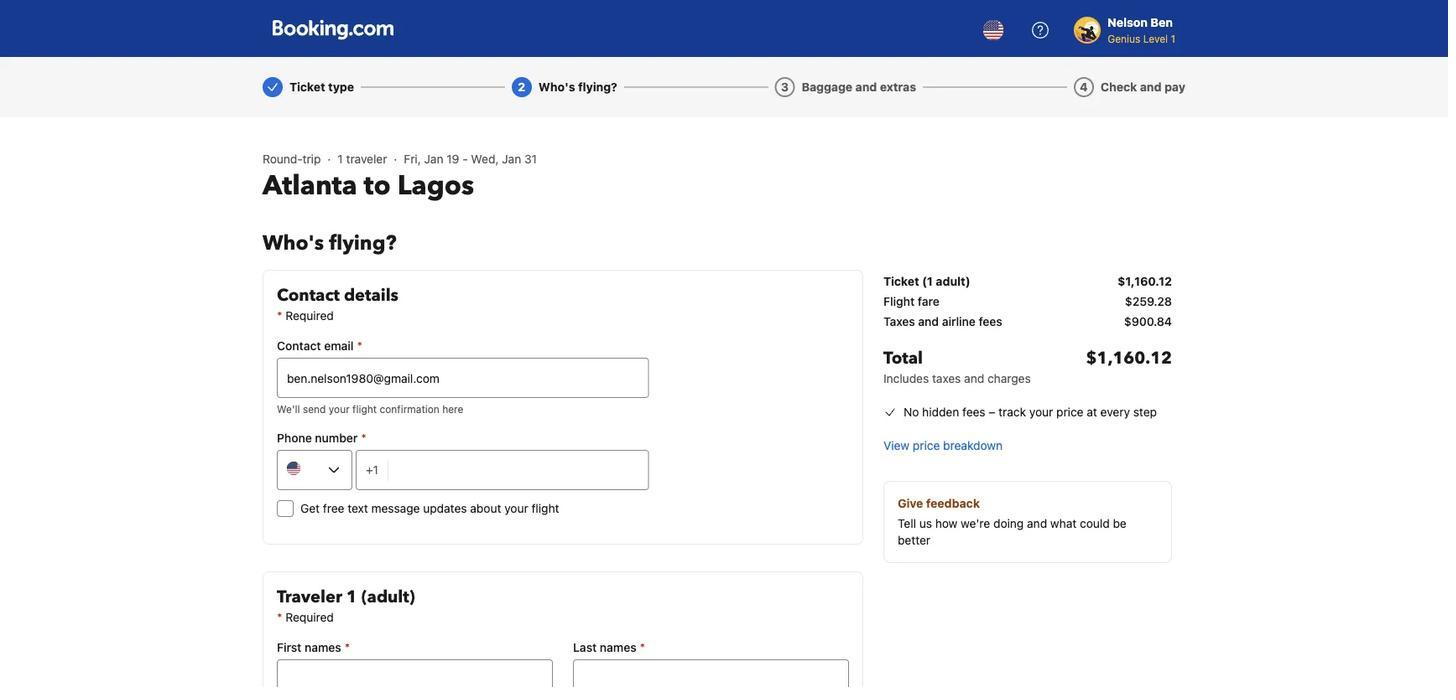 Task type: vqa. For each thing, say whether or not it's contained in the screenshot.
ITEM
no



Task type: describe. For each thing, give the bounding box(es) containing it.
no hidden fees – track your price at every step
[[904, 406, 1157, 420]]

$259.28 cell
[[1125, 294, 1172, 310]]

traveler
[[277, 586, 342, 610]]

19
[[447, 152, 459, 166]]

row containing ticket (1 adult)
[[883, 270, 1172, 294]]

adult)
[[936, 275, 970, 289]]

row containing taxes and airline fees
[[883, 314, 1172, 334]]

trip
[[303, 152, 321, 166]]

total
[[883, 347, 923, 370]]

-
[[462, 152, 468, 166]]

$1,160.12 for 'total' cell on the bottom right of the page
[[1086, 347, 1172, 370]]

view price breakdown element
[[883, 438, 1003, 455]]

taxes and airline fees
[[883, 315, 1002, 329]]

get free text message updates about your flight
[[300, 502, 559, 516]]

nelson
[[1108, 16, 1148, 29]]

2 horizontal spatial your
[[1029, 406, 1053, 420]]

ticket type
[[289, 80, 354, 94]]

total includes taxes and charges
[[883, 347, 1031, 386]]

confirmation
[[380, 404, 440, 415]]

nelson ben genius level 1
[[1108, 16, 1175, 44]]

feedback
[[926, 497, 980, 511]]

ticket for ticket type
[[289, 80, 325, 94]]

1 inside nelson ben genius level 1
[[1171, 33, 1175, 44]]

fare
[[918, 295, 940, 309]]

and for taxes
[[918, 315, 939, 329]]

4
[[1080, 80, 1088, 94]]

we'll
[[277, 404, 300, 415]]

pay
[[1165, 80, 1186, 94]]

1 jan from the left
[[424, 152, 443, 166]]

1 horizontal spatial price
[[1056, 406, 1084, 420]]

2 jan from the left
[[502, 152, 521, 166]]

text
[[348, 502, 368, 516]]

required inside contact details required
[[285, 309, 334, 323]]

1 horizontal spatial who's flying?
[[538, 80, 617, 94]]

0 horizontal spatial price
[[913, 439, 940, 453]]

* for contact email *
[[357, 339, 362, 353]]

at
[[1087, 406, 1097, 420]]

(adult)
[[361, 586, 415, 610]]

tell
[[898, 517, 916, 531]]

what
[[1050, 517, 1077, 531]]

round-trip · 1 traveler · fri, jan 19 - wed, jan 31 atlanta to lagos
[[263, 152, 537, 204]]

check
[[1101, 80, 1137, 94]]

–
[[989, 406, 995, 420]]

we'll send your flight confirmation here
[[277, 404, 463, 415]]

and for check
[[1140, 80, 1162, 94]]

free
[[323, 502, 344, 516]]

first
[[277, 641, 302, 655]]

baggage
[[802, 80, 853, 94]]

ben
[[1151, 16, 1173, 29]]

traveler 1 (adult) required
[[277, 586, 415, 625]]

2
[[518, 80, 525, 94]]

send
[[303, 404, 326, 415]]

ticket (1 adult) cell
[[883, 274, 970, 290]]

how
[[935, 517, 958, 531]]

here
[[442, 404, 463, 415]]

traveler
[[346, 152, 387, 166]]

1 horizontal spatial who's
[[538, 80, 575, 94]]

and inside total includes taxes and charges
[[964, 372, 984, 386]]

breakdown
[[943, 439, 1003, 453]]

ticket for ticket (1 adult)
[[883, 275, 919, 289]]

(1
[[922, 275, 933, 289]]

doing
[[993, 517, 1024, 531]]

details
[[344, 284, 399, 308]]

1 vertical spatial fees
[[962, 406, 985, 420]]

to
[[364, 168, 391, 204]]

get
[[300, 502, 320, 516]]

flight fare
[[883, 295, 940, 309]]

message
[[371, 502, 420, 516]]

number
[[315, 432, 358, 446]]

last names *
[[573, 641, 645, 655]]

round-
[[263, 152, 303, 166]]

no
[[904, 406, 919, 420]]

check and pay
[[1101, 80, 1186, 94]]

contact details required
[[277, 284, 399, 323]]

$1,160.12 for ticket (1 adult) cell
[[1118, 275, 1172, 289]]

row containing total
[[883, 334, 1172, 394]]

about
[[470, 502, 501, 516]]



Task type: locate. For each thing, give the bounding box(es) containing it.
ticket left type
[[289, 80, 325, 94]]

2 names from the left
[[600, 641, 637, 655]]

row containing flight fare
[[883, 294, 1172, 314]]

contact for contact email
[[277, 339, 321, 353]]

* right last on the left
[[640, 641, 645, 655]]

3 row from the top
[[883, 314, 1172, 334]]

0 vertical spatial flying?
[[578, 80, 617, 94]]

and inside the give feedback tell us how we're doing and what could be better
[[1027, 517, 1047, 531]]

1 vertical spatial $1,160.12
[[1086, 347, 1172, 370]]

fri,
[[404, 152, 421, 166]]

and inside cell
[[918, 315, 939, 329]]

0 horizontal spatial 1
[[338, 152, 343, 166]]

required down traveler on the left bottom of page
[[285, 611, 334, 625]]

who's flying? right 2
[[538, 80, 617, 94]]

0 vertical spatial $1,160.12 cell
[[1118, 274, 1172, 290]]

who's right 2
[[538, 80, 575, 94]]

lagos
[[397, 168, 474, 204]]

who's
[[538, 80, 575, 94], [263, 229, 324, 257]]

1
[[1171, 33, 1175, 44], [338, 152, 343, 166], [346, 586, 357, 610]]

0 horizontal spatial jan
[[424, 152, 443, 166]]

0 horizontal spatial flying?
[[329, 229, 396, 257]]

contact up contact email *
[[277, 284, 340, 308]]

0 vertical spatial who's flying?
[[538, 80, 617, 94]]

taxes and airline fees cell
[[883, 314, 1002, 331]]

1 horizontal spatial 1
[[346, 586, 357, 610]]

0 horizontal spatial who's flying?
[[263, 229, 396, 257]]

and left extras at the right
[[856, 80, 877, 94]]

your right 'track'
[[1029, 406, 1053, 420]]

and left what
[[1027, 517, 1047, 531]]

· left the fri,
[[394, 152, 397, 166]]

phone
[[277, 432, 312, 446]]

1 right level
[[1171, 33, 1175, 44]]

your inside alert
[[329, 404, 350, 415]]

1 row from the top
[[883, 270, 1172, 294]]

·
[[328, 152, 331, 166], [394, 152, 397, 166]]

us
[[919, 517, 932, 531]]

atlanta
[[263, 168, 357, 204]]

who's down atlanta in the top of the page
[[263, 229, 324, 257]]

who's flying? down atlanta in the top of the page
[[263, 229, 396, 257]]

0 vertical spatial ticket
[[289, 80, 325, 94]]

updates
[[423, 502, 467, 516]]

email
[[324, 339, 354, 353]]

ticket (1 adult)
[[883, 275, 970, 289]]

* down "traveler 1 (adult) required" on the bottom left of page
[[345, 641, 350, 655]]

table
[[883, 270, 1172, 394]]

0 vertical spatial fees
[[979, 315, 1002, 329]]

1 · from the left
[[328, 152, 331, 166]]

be
[[1113, 517, 1127, 531]]

track
[[999, 406, 1026, 420]]

contact email *
[[277, 339, 362, 353]]

4 row from the top
[[883, 334, 1172, 394]]

31
[[524, 152, 537, 166]]

2 row from the top
[[883, 294, 1172, 314]]

total cell
[[883, 347, 1031, 388]]

0 horizontal spatial flight
[[352, 404, 377, 415]]

$1,160.12 cell for 'row' containing ticket (1 adult)
[[1118, 274, 1172, 290]]

view price breakdown
[[883, 439, 1003, 453]]

1 horizontal spatial your
[[504, 502, 528, 516]]

genius
[[1108, 33, 1140, 44]]

None field
[[277, 660, 553, 688], [573, 660, 849, 688], [277, 660, 553, 688], [573, 660, 849, 688]]

first names *
[[277, 641, 350, 655]]

level
[[1143, 33, 1168, 44]]

$1,160.12 cell up every
[[1086, 347, 1172, 388]]

0 vertical spatial flight
[[352, 404, 377, 415]]

$1,160.12 cell for 'row' containing total
[[1086, 347, 1172, 388]]

$1,160.12 down $900.84 cell
[[1086, 347, 1172, 370]]

flight fare cell
[[883, 294, 940, 310]]

1 names from the left
[[305, 641, 341, 655]]

1 vertical spatial ticket
[[883, 275, 919, 289]]

flight inside alert
[[352, 404, 377, 415]]

None email field
[[277, 358, 649, 399]]

names right first
[[305, 641, 341, 655]]

1 vertical spatial $1,160.12 cell
[[1086, 347, 1172, 388]]

who's flying?
[[538, 80, 617, 94], [263, 229, 396, 257]]

includes
[[883, 372, 929, 386]]

price right the view
[[913, 439, 940, 453]]

+1
[[366, 464, 378, 477]]

1 vertical spatial price
[[913, 439, 940, 453]]

· right trip
[[328, 152, 331, 166]]

$1,160.12
[[1118, 275, 1172, 289], [1086, 347, 1172, 370]]

better
[[898, 534, 931, 548]]

jan left 31 in the top of the page
[[502, 152, 521, 166]]

required up contact email *
[[285, 309, 334, 323]]

1 horizontal spatial ·
[[394, 152, 397, 166]]

airline
[[942, 315, 976, 329]]

$1,160.12 cell up the $259.28
[[1118, 274, 1172, 290]]

2 · from the left
[[394, 152, 397, 166]]

fees
[[979, 315, 1002, 329], [962, 406, 985, 420]]

give feedback tell us how we're doing and what could be better
[[898, 497, 1127, 548]]

taxes
[[883, 315, 915, 329]]

1 vertical spatial contact
[[277, 339, 321, 353]]

2 vertical spatial 1
[[346, 586, 357, 610]]

your right "about"
[[504, 502, 528, 516]]

jan left 19
[[424, 152, 443, 166]]

price left at
[[1056, 406, 1084, 420]]

1 horizontal spatial names
[[600, 641, 637, 655]]

wed,
[[471, 152, 499, 166]]

phone number *
[[277, 432, 367, 446]]

flying?
[[578, 80, 617, 94], [329, 229, 396, 257]]

0 horizontal spatial ticket
[[289, 80, 325, 94]]

3
[[781, 80, 789, 94]]

* for first names *
[[345, 641, 350, 655]]

contact
[[277, 284, 340, 308], [277, 339, 321, 353]]

flight up number
[[352, 404, 377, 415]]

flying? up details
[[329, 229, 396, 257]]

$900.84 cell
[[1124, 314, 1172, 331]]

charges
[[987, 372, 1031, 386]]

* for phone number *
[[361, 432, 367, 446]]

1 vertical spatial flying?
[[329, 229, 396, 257]]

fees right airline on the right
[[979, 315, 1002, 329]]

0 horizontal spatial who's
[[263, 229, 324, 257]]

and down the fare on the right of page
[[918, 315, 939, 329]]

booking.com logo image
[[273, 20, 394, 40], [273, 20, 394, 40]]

1 inside "traveler 1 (adult) required"
[[346, 586, 357, 610]]

0 vertical spatial price
[[1056, 406, 1084, 420]]

names for first names
[[305, 641, 341, 655]]

fees inside cell
[[979, 315, 1002, 329]]

1 left (adult)
[[346, 586, 357, 610]]

$1,160.12 cell
[[1118, 274, 1172, 290], [1086, 347, 1172, 388]]

ticket
[[289, 80, 325, 94], [883, 275, 919, 289]]

2 required from the top
[[285, 611, 334, 625]]

0 vertical spatial 1
[[1171, 33, 1175, 44]]

required inside "traveler 1 (adult) required"
[[285, 611, 334, 625]]

flight
[[352, 404, 377, 415], [532, 502, 559, 516]]

flight down phone number phone field
[[532, 502, 559, 516]]

and for baggage
[[856, 80, 877, 94]]

fees left –
[[962, 406, 985, 420]]

$900.84
[[1124, 315, 1172, 329]]

1 horizontal spatial flight
[[532, 502, 559, 516]]

1 left traveler on the left of the page
[[338, 152, 343, 166]]

every
[[1100, 406, 1130, 420]]

1 contact from the top
[[277, 284, 340, 308]]

1 required from the top
[[285, 309, 334, 323]]

ticket up flight
[[883, 275, 919, 289]]

row
[[883, 270, 1172, 294], [883, 294, 1172, 314], [883, 314, 1172, 334], [883, 334, 1172, 394]]

could
[[1080, 517, 1110, 531]]

taxes
[[932, 372, 961, 386]]

contact inside contact details required
[[277, 284, 340, 308]]

0 horizontal spatial your
[[329, 404, 350, 415]]

we're
[[961, 517, 990, 531]]

view
[[883, 439, 910, 453]]

flight
[[883, 295, 915, 309]]

1 vertical spatial who's flying?
[[263, 229, 396, 257]]

2 contact from the top
[[277, 339, 321, 353]]

1 horizontal spatial ticket
[[883, 275, 919, 289]]

and right the taxes
[[964, 372, 984, 386]]

price
[[1056, 406, 1084, 420], [913, 439, 940, 453]]

names
[[305, 641, 341, 655], [600, 641, 637, 655]]

$1,160.12 up the $259.28
[[1118, 275, 1172, 289]]

give
[[898, 497, 923, 511]]

1 vertical spatial required
[[285, 611, 334, 625]]

Phone number telephone field
[[388, 451, 649, 491]]

required
[[285, 309, 334, 323], [285, 611, 334, 625]]

step
[[1133, 406, 1157, 420]]

1 vertical spatial 1
[[338, 152, 343, 166]]

your right send
[[329, 404, 350, 415]]

0 vertical spatial required
[[285, 309, 334, 323]]

1 horizontal spatial flying?
[[578, 80, 617, 94]]

view price breakdown link
[[883, 438, 1003, 455]]

flying? right 2
[[578, 80, 617, 94]]

and left pay
[[1140, 80, 1162, 94]]

names right last on the left
[[600, 641, 637, 655]]

table containing total
[[883, 270, 1172, 394]]

type
[[328, 80, 354, 94]]

* for last names *
[[640, 641, 645, 655]]

contact for contact details
[[277, 284, 340, 308]]

1 vertical spatial who's
[[263, 229, 324, 257]]

1 inside round-trip · 1 traveler · fri, jan 19 - wed, jan 31 atlanta to lagos
[[338, 152, 343, 166]]

1 horizontal spatial jan
[[502, 152, 521, 166]]

0 vertical spatial $1,160.12
[[1118, 275, 1172, 289]]

* right email
[[357, 339, 362, 353]]

2 horizontal spatial 1
[[1171, 33, 1175, 44]]

last
[[573, 641, 597, 655]]

ticket inside cell
[[883, 275, 919, 289]]

baggage and extras
[[802, 80, 916, 94]]

contact left email
[[277, 339, 321, 353]]

your
[[329, 404, 350, 415], [1029, 406, 1053, 420], [504, 502, 528, 516]]

* right number
[[361, 432, 367, 446]]

0 vertical spatial contact
[[277, 284, 340, 308]]

hidden
[[922, 406, 959, 420]]

0 vertical spatial who's
[[538, 80, 575, 94]]

$259.28
[[1125, 295, 1172, 309]]

names for last names
[[600, 641, 637, 655]]

0 horizontal spatial ·
[[328, 152, 331, 166]]

extras
[[880, 80, 916, 94]]

we'll send your flight confirmation here alert
[[277, 402, 649, 417]]

and
[[856, 80, 877, 94], [1140, 80, 1162, 94], [918, 315, 939, 329], [964, 372, 984, 386], [1027, 517, 1047, 531]]

1 vertical spatial flight
[[532, 502, 559, 516]]

0 horizontal spatial names
[[305, 641, 341, 655]]



